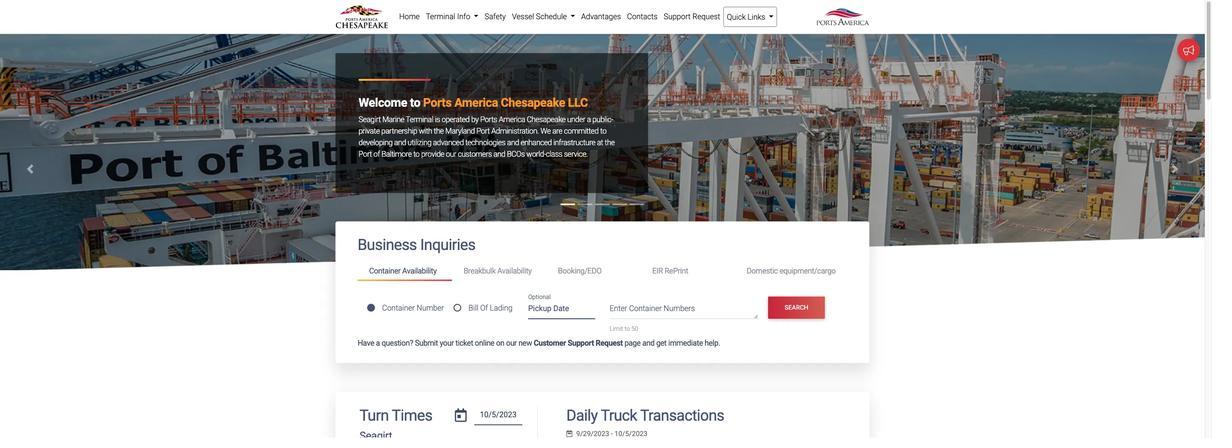 Task type: locate. For each thing, give the bounding box(es) containing it.
technologies
[[465, 138, 506, 147]]

1 horizontal spatial america
[[499, 115, 525, 124]]

0 vertical spatial request
[[693, 12, 720, 21]]

port up technologies
[[477, 126, 490, 135]]

1 vertical spatial request
[[596, 339, 623, 348]]

welcome
[[359, 96, 407, 109]]

on
[[496, 339, 505, 348]]

ports right by
[[480, 115, 497, 124]]

search
[[785, 304, 809, 311]]

america up by
[[455, 96, 498, 109]]

support right contacts at the right of the page
[[664, 12, 691, 21]]

ticket
[[456, 339, 473, 348]]

None text field
[[474, 407, 522, 426]]

quick
[[727, 12, 746, 21]]

0 horizontal spatial support
[[568, 339, 594, 348]]

1 horizontal spatial availability
[[497, 266, 532, 276]]

and left bcos on the left top
[[494, 149, 506, 159]]

a right under
[[587, 115, 591, 124]]

america up administration.
[[499, 115, 525, 124]]

a right have
[[376, 339, 380, 348]]

0 horizontal spatial availability
[[402, 266, 437, 276]]

1 vertical spatial our
[[506, 339, 517, 348]]

1 horizontal spatial the
[[605, 138, 615, 147]]

turn times
[[360, 407, 432, 425]]

0 horizontal spatial request
[[596, 339, 623, 348]]

1 horizontal spatial a
[[587, 115, 591, 124]]

container down business
[[369, 266, 401, 276]]

availability right breakbulk
[[497, 266, 532, 276]]

1 availability from the left
[[402, 266, 437, 276]]

0 vertical spatial our
[[446, 149, 456, 159]]

0 horizontal spatial port
[[359, 149, 372, 159]]

info
[[457, 12, 470, 21]]

1 vertical spatial port
[[359, 149, 372, 159]]

times
[[392, 407, 432, 425]]

1 vertical spatial terminal
[[406, 115, 433, 124]]

0 horizontal spatial ports
[[423, 96, 452, 109]]

1 vertical spatial a
[[376, 339, 380, 348]]

by
[[471, 115, 479, 124]]

calendar week image
[[567, 431, 573, 438]]

terminal
[[426, 12, 455, 21], [406, 115, 433, 124]]

domestic equipment/cargo
[[747, 266, 836, 276]]

service.
[[564, 149, 588, 159]]

private
[[359, 126, 380, 135]]

main content
[[328, 222, 877, 438]]

limit to 50
[[610, 325, 638, 332]]

our down advanced on the top
[[446, 149, 456, 159]]

port left of
[[359, 149, 372, 159]]

2 availability from the left
[[497, 266, 532, 276]]

developing
[[359, 138, 393, 147]]

and left get
[[643, 339, 655, 348]]

america
[[455, 96, 498, 109], [499, 115, 525, 124]]

support
[[664, 12, 691, 21], [568, 339, 594, 348]]

customer
[[534, 339, 566, 348]]

at
[[597, 138, 603, 147]]

to
[[410, 96, 420, 109], [600, 126, 607, 135], [413, 149, 420, 159], [625, 325, 630, 332]]

a inside seagirt marine terminal is operated by ports america chesapeake under a public- private partnership with the maryland port administration.                         we are committed to developing and utilizing advanced technologies and enhanced infrastructure at the port of baltimore to provide                         our customers and bcos world-class service.
[[587, 115, 591, 124]]

turn
[[360, 407, 389, 425]]

home
[[399, 12, 420, 21]]

0 vertical spatial america
[[455, 96, 498, 109]]

new
[[519, 339, 532, 348]]

availability down business inquiries
[[402, 266, 437, 276]]

request
[[693, 12, 720, 21], [596, 339, 623, 348]]

1 horizontal spatial ports
[[480, 115, 497, 124]]

links
[[748, 12, 766, 21]]

quick links
[[727, 12, 767, 21]]

domestic equipment/cargo link
[[735, 262, 848, 280]]

1 horizontal spatial port
[[477, 126, 490, 135]]

breakbulk
[[464, 266, 496, 276]]

1 horizontal spatial request
[[693, 12, 720, 21]]

chesapeake
[[501, 96, 565, 109], [527, 115, 566, 124]]

bill
[[469, 303, 479, 313]]

quick links link
[[724, 7, 777, 27]]

terminal info link
[[423, 7, 482, 26]]

ports
[[423, 96, 452, 109], [480, 115, 497, 124]]

operated
[[442, 115, 470, 124]]

daily
[[567, 407, 598, 425]]

container for container number
[[382, 303, 415, 313]]

booking/edo link
[[547, 262, 641, 280]]

a
[[587, 115, 591, 124], [376, 339, 380, 348]]

world-
[[527, 149, 546, 159]]

0 vertical spatial ports
[[423, 96, 452, 109]]

ports inside seagirt marine terminal is operated by ports america chesapeake under a public- private partnership with the maryland port administration.                         we are committed to developing and utilizing advanced technologies and enhanced infrastructure at the port of baltimore to provide                         our customers and bcos world-class service.
[[480, 115, 497, 124]]

0 vertical spatial a
[[587, 115, 591, 124]]

limit
[[610, 325, 623, 332]]

your
[[440, 339, 454, 348]]

eir reprint
[[653, 266, 688, 276]]

1 horizontal spatial support
[[664, 12, 691, 21]]

1 vertical spatial the
[[605, 138, 615, 147]]

support right the customer
[[568, 339, 594, 348]]

business
[[358, 236, 417, 254]]

we
[[541, 126, 551, 135]]

and
[[394, 138, 406, 147], [507, 138, 519, 147], [494, 149, 506, 159], [643, 339, 655, 348]]

10/5/2023
[[615, 430, 648, 438]]

main content containing business inquiries
[[328, 222, 877, 438]]

have a question? submit your ticket online on our new customer support request page and get immediate help.
[[358, 339, 720, 348]]

port
[[477, 126, 490, 135], [359, 149, 372, 159]]

and down partnership
[[394, 138, 406, 147]]

page
[[625, 339, 641, 348]]

of
[[374, 149, 380, 159]]

0 horizontal spatial our
[[446, 149, 456, 159]]

1 vertical spatial america
[[499, 115, 525, 124]]

0 vertical spatial support
[[664, 12, 691, 21]]

partnership
[[381, 126, 417, 135]]

1 vertical spatial chesapeake
[[527, 115, 566, 124]]

the down the is
[[434, 126, 444, 135]]

class
[[546, 149, 563, 159]]

the
[[434, 126, 444, 135], [605, 138, 615, 147]]

submit
[[415, 339, 438, 348]]

the right at at the left top of the page
[[605, 138, 615, 147]]

to up with
[[410, 96, 420, 109]]

container left the number
[[382, 303, 415, 313]]

terminal up with
[[406, 115, 433, 124]]

request left quick
[[693, 12, 720, 21]]

search button
[[768, 297, 825, 319]]

0 horizontal spatial a
[[376, 339, 380, 348]]

request inside main content
[[596, 339, 623, 348]]

our
[[446, 149, 456, 159], [506, 339, 517, 348]]

1 vertical spatial ports
[[480, 115, 497, 124]]

schedule
[[536, 12, 567, 21]]

terminal left info on the top
[[426, 12, 455, 21]]

provide
[[421, 149, 444, 159]]

our inside seagirt marine terminal is operated by ports america chesapeake under a public- private partnership with the maryland port administration.                         we are committed to developing and utilizing advanced technologies and enhanced infrastructure at the port of baltimore to provide                         our customers and bcos world-class service.
[[446, 149, 456, 159]]

0 horizontal spatial the
[[434, 126, 444, 135]]

availability
[[402, 266, 437, 276], [497, 266, 532, 276]]

bcos
[[507, 149, 525, 159]]

seagirt
[[359, 115, 381, 124]]

america inside seagirt marine terminal is operated by ports america chesapeake under a public- private partnership with the maryland port administration.                         we are committed to developing and utilizing advanced technologies and enhanced infrastructure at the port of baltimore to provide                         our customers and bcos world-class service.
[[499, 115, 525, 124]]

1 vertical spatial support
[[568, 339, 594, 348]]

business inquiries
[[358, 236, 476, 254]]

-
[[611, 430, 613, 438]]

container
[[369, 266, 401, 276], [382, 303, 415, 313], [629, 304, 662, 313]]

our right on
[[506, 339, 517, 348]]

breakbulk availability link
[[452, 262, 547, 280]]

request down limit
[[596, 339, 623, 348]]

ports up the is
[[423, 96, 452, 109]]

ports america chesapeake image
[[0, 34, 1205, 438]]



Task type: vqa. For each thing, say whether or not it's contained in the screenshot.
the bottom Ports
yes



Task type: describe. For each thing, give the bounding box(es) containing it.
baltimore
[[382, 149, 412, 159]]

daily truck transactions
[[567, 407, 724, 425]]

container availability
[[369, 266, 437, 276]]

enter container numbers
[[610, 304, 695, 313]]

seagirt marine terminal is operated by ports america chesapeake under a public- private partnership with the maryland port administration.                         we are committed to developing and utilizing advanced technologies and enhanced infrastructure at the port of baltimore to provide                         our customers and bcos world-class service.
[[359, 115, 615, 159]]

customers
[[458, 149, 492, 159]]

numbers
[[664, 304, 695, 313]]

support request link
[[661, 7, 724, 26]]

lading
[[490, 303, 513, 313]]

vessel schedule link
[[509, 7, 578, 26]]

safety
[[485, 12, 506, 21]]

0 vertical spatial chesapeake
[[501, 96, 565, 109]]

chesapeake inside seagirt marine terminal is operated by ports america chesapeake under a public- private partnership with the maryland port administration.                         we are committed to developing and utilizing advanced technologies and enhanced infrastructure at the port of baltimore to provide                         our customers and bcos world-class service.
[[527, 115, 566, 124]]

availability for breakbulk availability
[[497, 266, 532, 276]]

contacts link
[[624, 7, 661, 26]]

0 vertical spatial port
[[477, 126, 490, 135]]

eir
[[653, 266, 663, 276]]

to left "50"
[[625, 325, 630, 332]]

administration.
[[492, 126, 539, 135]]

vessel
[[512, 12, 534, 21]]

llc
[[568, 96, 588, 109]]

container availability link
[[358, 262, 452, 281]]

Optional text field
[[528, 301, 595, 320]]

availability for container availability
[[402, 266, 437, 276]]

utilizing
[[408, 138, 431, 147]]

number
[[417, 303, 444, 313]]

have
[[358, 339, 374, 348]]

to down utilizing
[[413, 149, 420, 159]]

9/29/2023 - 10/5/2023
[[576, 430, 648, 438]]

container for container availability
[[369, 266, 401, 276]]

enhanced
[[521, 138, 552, 147]]

question?
[[382, 339, 413, 348]]

0 vertical spatial terminal
[[426, 12, 455, 21]]

is
[[435, 115, 440, 124]]

container up "50"
[[629, 304, 662, 313]]

Enter Container Numbers text field
[[610, 303, 758, 319]]

of
[[480, 303, 488, 313]]

online
[[475, 339, 495, 348]]

maryland
[[445, 126, 475, 135]]

terminal inside seagirt marine terminal is operated by ports america chesapeake under a public- private partnership with the maryland port administration.                         we are committed to developing and utilizing advanced technologies and enhanced infrastructure at the port of baltimore to provide                         our customers and bcos world-class service.
[[406, 115, 433, 124]]

committed
[[564, 126, 599, 135]]

calendar day image
[[455, 409, 467, 422]]

9/29/2023
[[576, 430, 609, 438]]

contacts
[[627, 12, 658, 21]]

enter
[[610, 304, 627, 313]]

0 vertical spatial the
[[434, 126, 444, 135]]

booking/edo
[[558, 266, 602, 276]]

0 horizontal spatial america
[[455, 96, 498, 109]]

infrastructure
[[554, 138, 596, 147]]

terminal info
[[426, 12, 472, 21]]

are
[[553, 126, 562, 135]]

inquiries
[[420, 236, 476, 254]]

customer support request link
[[534, 339, 623, 348]]

domestic
[[747, 266, 778, 276]]

container number
[[382, 303, 444, 313]]

safety link
[[482, 7, 509, 26]]

advantages link
[[578, 7, 624, 26]]

public-
[[593, 115, 613, 124]]

breakbulk availability
[[464, 266, 532, 276]]

vessel schedule
[[512, 12, 569, 21]]

and inside main content
[[643, 339, 655, 348]]

immediate
[[669, 339, 703, 348]]

bill of lading
[[469, 303, 513, 313]]

and down administration.
[[507, 138, 519, 147]]

get
[[656, 339, 667, 348]]

marine
[[383, 115, 404, 124]]

home link
[[396, 7, 423, 26]]

help.
[[705, 339, 720, 348]]

welcome to ports america chesapeake llc
[[359, 96, 588, 109]]

advanced
[[433, 138, 464, 147]]

support request
[[664, 12, 720, 21]]

equipment/cargo
[[780, 266, 836, 276]]

1 horizontal spatial our
[[506, 339, 517, 348]]

50
[[632, 325, 638, 332]]

to down public-
[[600, 126, 607, 135]]

advantages
[[581, 12, 621, 21]]

with
[[419, 126, 432, 135]]

transactions
[[640, 407, 724, 425]]

optional
[[528, 294, 551, 301]]

truck
[[601, 407, 637, 425]]

eir reprint link
[[641, 262, 735, 280]]

reprint
[[665, 266, 688, 276]]

under
[[567, 115, 585, 124]]



